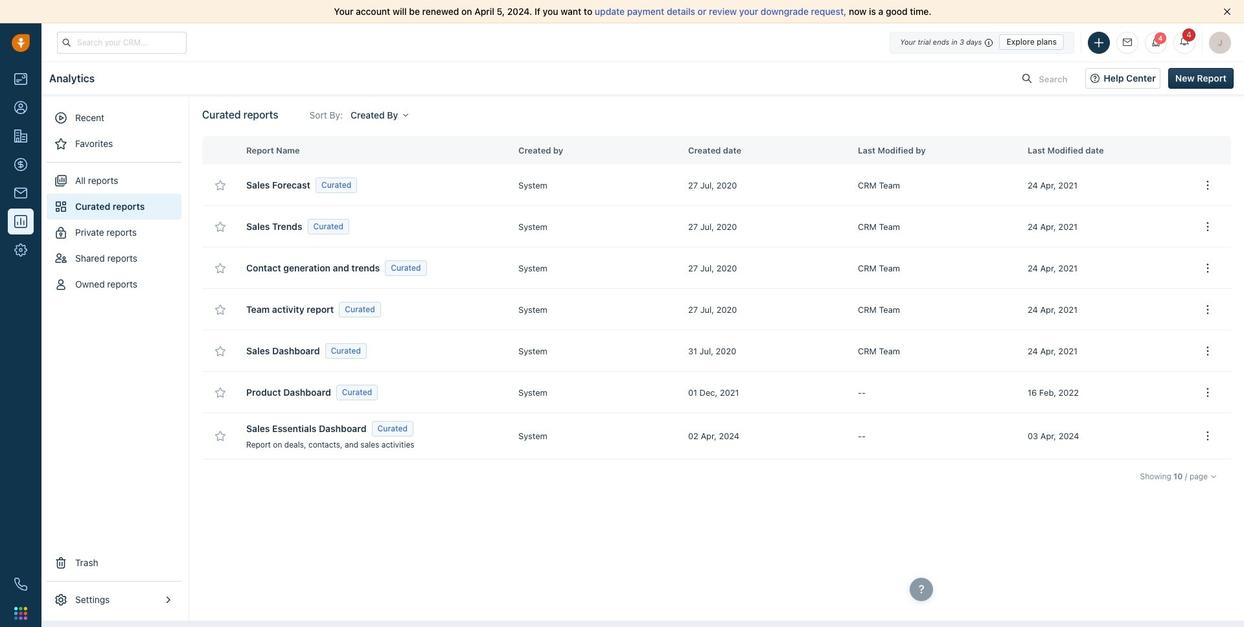 Task type: locate. For each thing, give the bounding box(es) containing it.
Search your CRM... text field
[[57, 31, 187, 53]]



Task type: describe. For each thing, give the bounding box(es) containing it.
phone element
[[8, 572, 34, 598]]

phone image
[[14, 578, 27, 591]]

freshworks switcher image
[[14, 607, 27, 620]]

close image
[[1224, 8, 1232, 16]]



Task type: vqa. For each thing, say whether or not it's contained in the screenshot.
close image
yes



